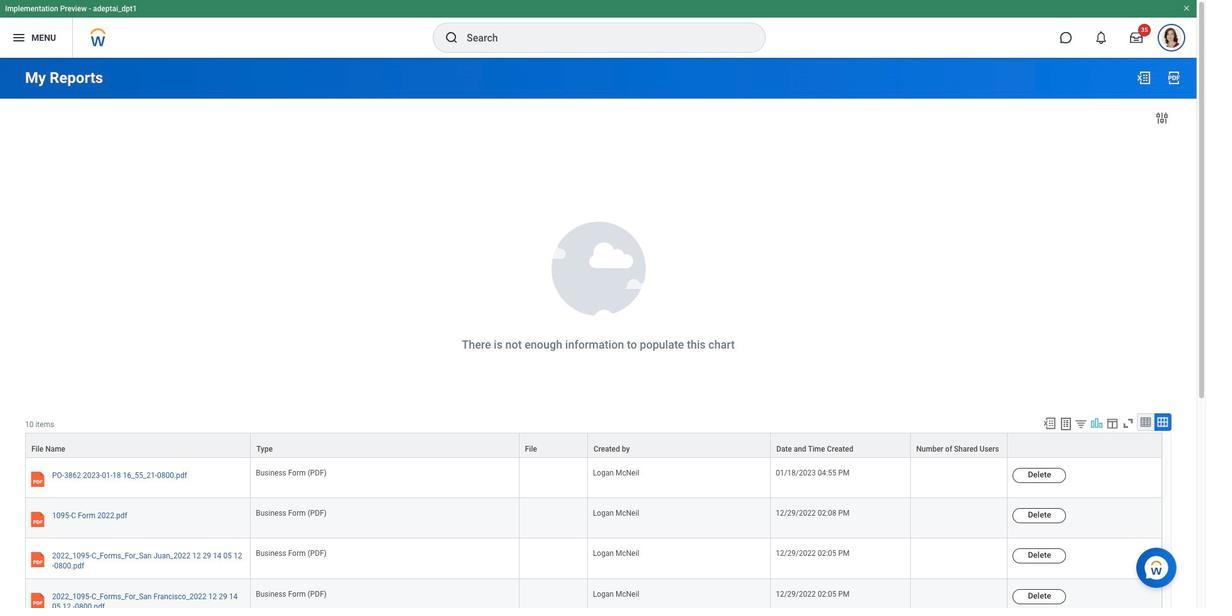 Task type: describe. For each thing, give the bounding box(es) containing it.
4 row from the top
[[25, 539, 1163, 580]]

3 row from the top
[[25, 499, 1163, 539]]

export to excel image
[[1043, 417, 1057, 431]]

justify image
[[11, 30, 26, 45]]

notifications large image
[[1096, 31, 1108, 44]]

fullscreen image
[[1122, 417, 1136, 431]]

5 row from the top
[[25, 580, 1163, 608]]

export to excel image
[[1137, 70, 1152, 85]]

business form (pdf) element for second row from the top of the page
[[256, 466, 327, 478]]

configure and view chart data image
[[1155, 111, 1170, 126]]

business form (pdf) element for 3rd row from the top of the page
[[256, 507, 327, 518]]

my reports - expand/collapse chart image
[[1091, 417, 1104, 431]]



Task type: locate. For each thing, give the bounding box(es) containing it.
Search Workday  search field
[[467, 24, 740, 52]]

inbox large image
[[1131, 31, 1143, 44]]

banner
[[0, 0, 1197, 58]]

main content
[[0, 58, 1197, 608]]

click to view/edit grid preferences image
[[1106, 417, 1120, 431]]

4 business form (pdf) element from the top
[[256, 588, 327, 599]]

row
[[25, 433, 1163, 458], [25, 458, 1163, 499], [25, 499, 1163, 539], [25, 539, 1163, 580], [25, 580, 1163, 608]]

business form (pdf) element
[[256, 466, 327, 478], [256, 507, 327, 518], [256, 547, 327, 558], [256, 588, 327, 599]]

search image
[[444, 30, 459, 45]]

select to filter grid data image
[[1075, 417, 1089, 431]]

expand table image
[[1157, 416, 1170, 429]]

toolbar
[[1038, 414, 1172, 433]]

cell
[[520, 458, 588, 499], [911, 458, 1008, 499], [520, 499, 588, 539], [911, 499, 1008, 539], [520, 539, 588, 580], [911, 539, 1008, 580], [520, 580, 588, 608], [911, 580, 1008, 608]]

2 business form (pdf) element from the top
[[256, 507, 327, 518]]

export to worksheets image
[[1059, 417, 1074, 432]]

business form (pdf) element for 1st row from the bottom
[[256, 588, 327, 599]]

1 row from the top
[[25, 433, 1163, 458]]

table image
[[1140, 416, 1153, 429]]

close environment banner image
[[1184, 4, 1191, 12]]

view printable version (pdf) image
[[1167, 70, 1182, 85]]

3 business form (pdf) element from the top
[[256, 547, 327, 558]]

profile logan mcneil image
[[1162, 28, 1182, 50]]

2 row from the top
[[25, 458, 1163, 499]]

business form (pdf) element for second row from the bottom of the page
[[256, 547, 327, 558]]

1 business form (pdf) element from the top
[[256, 466, 327, 478]]



Task type: vqa. For each thing, say whether or not it's contained in the screenshot.
Logan McNeil, Logan McNeil, 4 Direct Reports element
no



